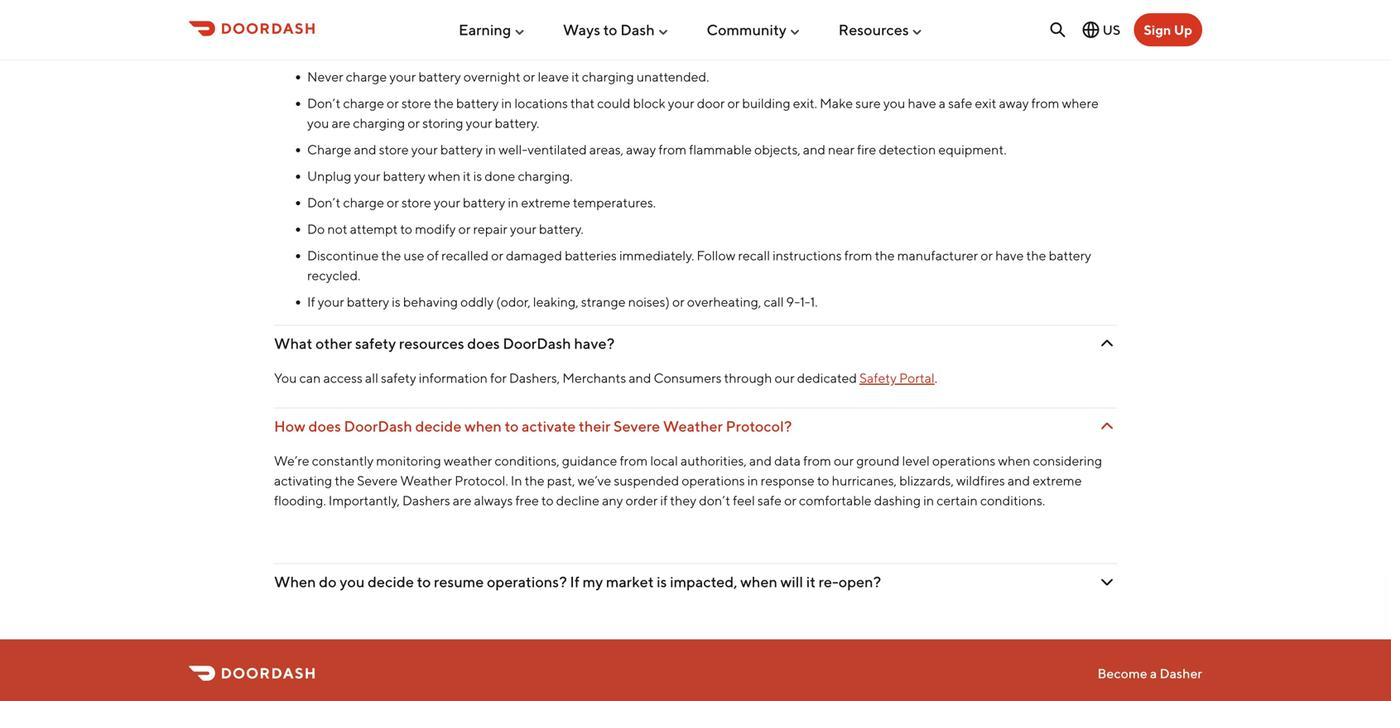 Task type: describe. For each thing, give the bounding box(es) containing it.
charge for never charge your battery overnight or leave it charging unattended.
[[346, 69, 387, 84]]

0 vertical spatial operations
[[932, 453, 996, 469]]

when up weather
[[465, 417, 502, 435]]

and up conditions.
[[1008, 473, 1030, 489]]

the inside the don't charge or store the battery in locations that could block your door or building exit. make sure you have a safe exit away from where you are charging or storing your battery.
[[434, 95, 454, 111]]

or left leave
[[523, 69, 535, 84]]

use inside the plug your charger directly into the wall outlet. do not use extension cords or power strips, and do not charge multiple batteries at once unless you are in a facility specifically designed for that purpose.
[[618, 22, 639, 38]]

use inside discontinue the use of recalled or damaged batteries immediately. follow recall instructions from the manufacturer or have the battery recycled.
[[404, 248, 424, 263]]

are inside the plug your charger directly into the wall outlet. do not use extension cords or power strips, and do not charge multiple batteries at once unless you are in a facility specifically designed for that purpose.
[[372, 42, 390, 58]]

become a dasher link
[[1098, 666, 1202, 682]]

are inside we're constantly monitoring weather conditions, guidance from local authorities, and data from our ground level operations when considering activating the severe weather protocol. in the past, we've suspended operations in response to hurricanes, blizzards, wildfires and extreme flooding. importantly, dashers are always free to decline any order if they don't feel safe or comfortable dashing in certain conditions.
[[453, 493, 472, 509]]

how does doordash decide when to activate their severe weather protocol?
[[274, 417, 792, 435]]

1 horizontal spatial charging
[[582, 69, 634, 84]]

behaving
[[403, 294, 458, 310]]

modify
[[415, 221, 456, 237]]

do inside the plug your charger directly into the wall outlet. do not use extension cords or power strips, and do not charge multiple batteries at once unless you are in a facility specifically designed for that purpose.
[[853, 22, 868, 38]]

or down repair
[[491, 248, 503, 263]]

data
[[774, 453, 801, 469]]

and left near
[[803, 142, 826, 157]]

near
[[828, 142, 855, 157]]

protocol?
[[726, 417, 792, 435]]

charge for don't charge or store your battery in extreme temperatures.
[[343, 195, 384, 210]]

0 vertical spatial does
[[467, 335, 500, 352]]

level
[[902, 453, 930, 469]]

constantly
[[312, 453, 374, 469]]

extension
[[641, 22, 698, 38]]

guidance
[[562, 453, 617, 469]]

at
[[1043, 22, 1055, 38]]

resources
[[839, 21, 909, 39]]

merchants
[[563, 370, 626, 386]]

you inside the plug your charger directly into the wall outlet. do not use extension cords or power strips, and do not charge multiple batteries at once unless you are in a facility specifically designed for that purpose.
[[347, 42, 369, 58]]

dashers,
[[509, 370, 560, 386]]

temperatures.
[[573, 195, 656, 210]]

unattended.
[[637, 69, 709, 84]]

strips,
[[791, 22, 825, 38]]

or down charger
[[387, 95, 399, 111]]

2 vertical spatial is
[[657, 573, 667, 591]]

designed
[[524, 42, 578, 58]]

equipment.
[[939, 142, 1007, 157]]

and left data at the bottom right of page
[[749, 453, 772, 469]]

safety portal link
[[860, 370, 935, 386]]

when do you decide to resume operations? if my market is impacted, when will it re-open?
[[274, 573, 881, 591]]

to up comfortable
[[817, 473, 829, 489]]

monitoring
[[376, 453, 441, 469]]

wildfires
[[956, 473, 1005, 489]]

unless
[[307, 42, 345, 58]]

of
[[427, 248, 439, 263]]

safety
[[860, 370, 897, 386]]

plug
[[307, 22, 334, 38]]

recycled.
[[307, 268, 361, 283]]

1 vertical spatial store
[[379, 142, 409, 157]]

globe line image
[[1081, 20, 1101, 40]]

chevron down image
[[1097, 334, 1117, 354]]

resume
[[434, 573, 484, 591]]

and right charge
[[354, 142, 376, 157]]

will
[[781, 573, 803, 591]]

1 vertical spatial does
[[308, 417, 341, 435]]

resources link
[[839, 14, 924, 45]]

or right the noises)
[[672, 294, 685, 310]]

to left activate
[[505, 417, 519, 435]]

your up unplug your battery when it is done charging. on the left of the page
[[411, 142, 438, 157]]

information
[[419, 370, 488, 386]]

repair
[[473, 221, 508, 237]]

your down unattended.
[[668, 95, 695, 111]]

from down the don't charge or store the battery in locations that could block your door or building exit. make sure you have a safe exit away from where you are charging or storing your battery. at top
[[659, 142, 687, 157]]

charging.
[[518, 168, 573, 184]]

safe inside the don't charge or store the battery in locations that could block your door or building exit. make sure you have a safe exit away from where you are charging or storing your battery.
[[948, 95, 973, 111]]

dashers
[[402, 493, 450, 509]]

block
[[633, 95, 666, 111]]

that inside the don't charge or store the battery in locations that could block your door or building exit. make sure you have a safe exit away from where you are charging or storing your battery.
[[571, 95, 595, 111]]

in down blizzards,
[[924, 493, 934, 509]]

overheating,
[[687, 294, 761, 310]]

specifically
[[457, 42, 521, 58]]

our for through
[[775, 370, 795, 386]]

1 vertical spatial do
[[319, 573, 337, 591]]

done
[[485, 168, 515, 184]]

decide for to
[[368, 573, 414, 591]]

wall
[[509, 22, 532, 38]]

or inside the plug your charger directly into the wall outlet. do not use extension cords or power strips, and do not charge multiple batteries at once unless you are in a facility specifically designed for that purpose.
[[736, 22, 748, 38]]

flammable
[[689, 142, 752, 157]]

to right free
[[542, 493, 554, 509]]

outlet.
[[534, 22, 572, 38]]

from inside the don't charge or store the battery in locations that could block your door or building exit. make sure you have a safe exit away from where you are charging or storing your battery.
[[1032, 95, 1060, 111]]

never charge your battery overnight or leave it charging unattended.
[[307, 69, 709, 84]]

facility
[[416, 42, 454, 58]]

2 horizontal spatial a
[[1150, 666, 1157, 682]]

considering
[[1033, 453, 1102, 469]]

battery inside discontinue the use of recalled or damaged batteries immediately. follow recall instructions from the manufacturer or have the battery recycled.
[[1049, 248, 1091, 263]]

charge and store your battery in well-ventilated areas, away from flammable objects, and near fire detection equipment.
[[307, 142, 1007, 157]]

store for your
[[402, 195, 431, 210]]

purpose.
[[627, 42, 678, 58]]

portal
[[899, 370, 935, 386]]

resources
[[399, 335, 464, 352]]

feel
[[733, 493, 755, 509]]

0 vertical spatial extreme
[[521, 195, 570, 210]]

1 vertical spatial is
[[392, 294, 401, 310]]

activating
[[274, 473, 332, 489]]

if your battery is behaving oddly (odor, leaking, strange noises) or overheating, call 9-1-1.
[[307, 294, 818, 310]]

your down facility
[[389, 69, 416, 84]]

hurricanes,
[[832, 473, 897, 489]]

to left resume
[[417, 573, 431, 591]]

when
[[274, 573, 316, 591]]

we're
[[274, 453, 309, 469]]

1 vertical spatial away
[[626, 142, 656, 157]]

their
[[579, 417, 611, 435]]

from up suspended on the bottom
[[620, 453, 648, 469]]

battery inside the don't charge or store the battery in locations that could block your door or building exit. make sure you have a safe exit away from where you are charging or storing your battery.
[[456, 95, 499, 111]]

or left storing
[[408, 115, 420, 131]]

overnight
[[464, 69, 521, 84]]

in down done
[[508, 195, 519, 210]]

recall
[[738, 248, 770, 263]]

damaged
[[506, 248, 562, 263]]

1 vertical spatial battery.
[[539, 221, 584, 237]]

2 horizontal spatial not
[[871, 22, 891, 38]]

certain
[[937, 493, 978, 509]]

conditions.
[[980, 493, 1045, 509]]

from right data at the bottom right of page
[[803, 453, 831, 469]]

authorities,
[[681, 453, 747, 469]]

don't charge or store your battery in extreme temperatures.
[[307, 195, 656, 210]]

1 vertical spatial safety
[[381, 370, 416, 386]]

cords
[[701, 22, 734, 38]]

and right merchants
[[629, 370, 651, 386]]

earning
[[459, 21, 511, 39]]

0 vertical spatial safety
[[355, 335, 396, 352]]

open?
[[839, 573, 881, 591]]

immediately.
[[619, 248, 694, 263]]

market
[[606, 573, 654, 591]]

sign
[[1144, 22, 1171, 38]]

earning link
[[459, 14, 526, 45]]

where
[[1062, 95, 1099, 111]]

charge inside the plug your charger directly into the wall outlet. do not use extension cords or power strips, and do not charge multiple batteries at once unless you are in a facility specifically designed for that purpose.
[[894, 22, 935, 38]]

chevron down image for when do you decide to resume operations? if my market is impacted, when will it re-open?
[[1097, 572, 1117, 592]]

or right the door
[[727, 95, 740, 111]]

discontinue the use of recalled or damaged batteries immediately. follow recall instructions from the manufacturer or have the battery recycled.
[[307, 248, 1091, 283]]

decide for when
[[415, 417, 462, 435]]

directly
[[414, 22, 458, 38]]

in
[[511, 473, 522, 489]]

ground
[[856, 453, 900, 469]]

or inside we're constantly monitoring weather conditions, guidance from local authorities, and data from our ground level operations when considering activating the severe weather protocol. in the past, we've suspended operations in response to hurricanes, blizzards, wildfires and extreme flooding. importantly, dashers are always free to decline any order if they don't feel safe or comfortable dashing in certain conditions.
[[784, 493, 797, 509]]

strange
[[581, 294, 626, 310]]

you right sure
[[883, 95, 905, 111]]

in left well-
[[485, 142, 496, 157]]

how
[[274, 417, 305, 435]]

0 horizontal spatial not
[[327, 221, 348, 237]]

activate
[[522, 417, 576, 435]]

locations
[[515, 95, 568, 111]]

importantly,
[[329, 493, 400, 509]]

when up don't charge or store your battery in extreme temperatures.
[[428, 168, 461, 184]]

local
[[650, 453, 678, 469]]

what
[[274, 335, 313, 352]]

away inside the don't charge or store the battery in locations that could block your door or building exit. make sure you have a safe exit away from where you are charging or storing your battery.
[[999, 95, 1029, 111]]

for inside the plug your charger directly into the wall outlet. do not use extension cords or power strips, and do not charge multiple batteries at once unless you are in a facility specifically designed for that purpose.
[[581, 42, 597, 58]]



Task type: locate. For each thing, give the bounding box(es) containing it.
for
[[581, 42, 597, 58], [490, 370, 507, 386]]

severe inside we're constantly monitoring weather conditions, guidance from local authorities, and data from our ground level operations when considering activating the severe weather protocol. in the past, we've suspended operations in response to hurricanes, blizzards, wildfires and extreme flooding. importantly, dashers are always free to decline any order if they don't feel safe or comfortable dashing in certain conditions.
[[357, 473, 398, 489]]

store up modify on the left of the page
[[402, 195, 431, 210]]

your down recycled.
[[318, 294, 344, 310]]

1 horizontal spatial do
[[575, 22, 593, 38]]

the
[[486, 22, 506, 38], [434, 95, 454, 111], [381, 248, 401, 263], [875, 248, 895, 263], [1027, 248, 1046, 263], [335, 473, 355, 489], [525, 473, 545, 489]]

or right cords at the top of the page
[[736, 22, 748, 38]]

1 horizontal spatial is
[[473, 168, 482, 184]]

free
[[515, 493, 539, 509]]

batteries inside discontinue the use of recalled or damaged batteries immediately. follow recall instructions from the manufacturer or have the battery recycled.
[[565, 248, 617, 263]]

our up "hurricanes," at the bottom right
[[834, 453, 854, 469]]

your up damaged
[[510, 221, 537, 237]]

in inside the don't charge or store the battery in locations that could block your door or building exit. make sure you have a safe exit away from where you are charging or storing your battery.
[[501, 95, 512, 111]]

safety
[[355, 335, 396, 352], [381, 370, 416, 386]]

safety up all
[[355, 335, 396, 352]]

0 horizontal spatial does
[[308, 417, 341, 435]]

charge down the never
[[343, 95, 384, 111]]

or left repair
[[458, 221, 471, 237]]

unplug
[[307, 168, 352, 184]]

1 horizontal spatial severe
[[614, 417, 660, 435]]

2 vertical spatial store
[[402, 195, 431, 210]]

your right storing
[[466, 115, 492, 131]]

1 horizontal spatial it
[[572, 69, 579, 84]]

extreme down considering
[[1033, 473, 1082, 489]]

0 vertical spatial decide
[[415, 417, 462, 435]]

a inside the don't charge or store the battery in locations that could block your door or building exit. make sure you have a safe exit away from where you are charging or storing your battery.
[[939, 95, 946, 111]]

in up feel
[[748, 473, 758, 489]]

not
[[595, 22, 615, 38], [871, 22, 891, 38], [327, 221, 348, 237]]

ways to dash link
[[563, 14, 670, 45]]

1 vertical spatial safe
[[758, 493, 782, 509]]

from
[[1032, 95, 1060, 111], [659, 142, 687, 157], [844, 248, 873, 263], [620, 453, 648, 469], [803, 453, 831, 469]]

charge
[[894, 22, 935, 38], [346, 69, 387, 84], [343, 95, 384, 111], [343, 195, 384, 210]]

a left facility
[[406, 42, 413, 58]]

0 vertical spatial that
[[600, 42, 624, 58]]

0 vertical spatial severe
[[614, 417, 660, 435]]

0 horizontal spatial a
[[406, 42, 413, 58]]

use up purpose.
[[618, 22, 639, 38]]

are down charger
[[372, 42, 390, 58]]

2 vertical spatial it
[[806, 573, 816, 591]]

0 vertical spatial have
[[908, 95, 936, 111]]

1 vertical spatial are
[[332, 115, 351, 131]]

if down recycled.
[[307, 294, 315, 310]]

2 don't from the top
[[307, 195, 341, 210]]

safe left exit
[[948, 95, 973, 111]]

1 horizontal spatial a
[[939, 95, 946, 111]]

that inside the plug your charger directly into the wall outlet. do not use extension cords or power strips, and do not charge multiple batteries at once unless you are in a facility specifically designed for that purpose.
[[600, 42, 624, 58]]

are down protocol.
[[453, 493, 472, 509]]

0 horizontal spatial severe
[[357, 473, 398, 489]]

2 horizontal spatial are
[[453, 493, 472, 509]]

0 horizontal spatial extreme
[[521, 195, 570, 210]]

or up the attempt
[[387, 195, 399, 210]]

0 vertical spatial charging
[[582, 69, 634, 84]]

blizzards,
[[899, 473, 954, 489]]

to left dash
[[603, 21, 617, 39]]

our right through
[[775, 370, 795, 386]]

or right manufacturer
[[981, 248, 993, 263]]

1 vertical spatial extreme
[[1033, 473, 1082, 489]]

severe right their
[[614, 417, 660, 435]]

make
[[820, 95, 853, 111]]

is right the market
[[657, 573, 667, 591]]

from right instructions
[[844, 248, 873, 263]]

0 vertical spatial our
[[775, 370, 795, 386]]

become
[[1098, 666, 1148, 682]]

that down ways to dash on the top left
[[600, 42, 624, 58]]

don't for don't charge or store the battery in locations that could block your door or building exit. make sure you have a safe exit away from where you are charging or storing your battery.
[[307, 95, 341, 111]]

you can access all safety information for dashers, merchants and consumers through our dedicated safety portal .
[[274, 370, 938, 386]]

it left re-
[[806, 573, 816, 591]]

operations down authorities,
[[682, 473, 745, 489]]

0 horizontal spatial if
[[307, 294, 315, 310]]

do inside the plug your charger directly into the wall outlet. do not use extension cords or power strips, and do not charge multiple batteries at once unless you are in a facility specifically designed for that purpose.
[[575, 22, 593, 38]]

1 vertical spatial do
[[307, 221, 325, 237]]

1 horizontal spatial for
[[581, 42, 597, 58]]

1 chevron down image from the top
[[1097, 417, 1117, 436]]

any
[[602, 493, 623, 509]]

it right leave
[[572, 69, 579, 84]]

conditions,
[[495, 453, 560, 469]]

charge left multiple
[[894, 22, 935, 38]]

dashing
[[874, 493, 921, 509]]

operations up wildfires
[[932, 453, 996, 469]]

that left "could"
[[571, 95, 595, 111]]

not left dash
[[595, 22, 615, 38]]

us
[[1103, 22, 1121, 38]]

charge inside the don't charge or store the battery in locations that could block your door or building exit. make sure you have a safe exit away from where you are charging or storing your battery.
[[343, 95, 384, 111]]

when inside we're constantly monitoring weather conditions, guidance from local authorities, and data from our ground level operations when considering activating the severe weather protocol. in the past, we've suspended operations in response to hurricanes, blizzards, wildfires and extreme flooding. importantly, dashers are always free to decline any order if they don't feel safe or comfortable dashing in certain conditions.
[[998, 453, 1031, 469]]

your up do not attempt to modify or repair your battery.
[[434, 195, 460, 210]]

are
[[372, 42, 390, 58], [332, 115, 351, 131], [453, 493, 472, 509]]

we've
[[578, 473, 611, 489]]

discontinue
[[307, 248, 379, 263]]

0 horizontal spatial weather
[[400, 473, 452, 489]]

that
[[600, 42, 624, 58], [571, 95, 595, 111]]

0 vertical spatial for
[[581, 42, 597, 58]]

1 vertical spatial for
[[490, 370, 507, 386]]

re-
[[819, 573, 839, 591]]

severe
[[614, 417, 660, 435], [357, 473, 398, 489]]

1 horizontal spatial does
[[467, 335, 500, 352]]

detection
[[879, 142, 936, 157]]

a left exit
[[939, 95, 946, 111]]

don't for don't charge or store your battery in extreme temperatures.
[[307, 195, 341, 210]]

not right 'strips,' at the top right of the page
[[871, 22, 891, 38]]

0 horizontal spatial safe
[[758, 493, 782, 509]]

safe inside we're constantly monitoring weather conditions, guidance from local authorities, and data from our ground level operations when considering activating the severe weather protocol. in the past, we've suspended operations in response to hurricanes, blizzards, wildfires and extreme flooding. importantly, dashers are always free to decline any order if they don't feel safe or comfortable dashing in certain conditions.
[[758, 493, 782, 509]]

do up discontinue
[[307, 221, 325, 237]]

0 vertical spatial away
[[999, 95, 1029, 111]]

to
[[603, 21, 617, 39], [400, 221, 412, 237], [505, 417, 519, 435], [817, 473, 829, 489], [542, 493, 554, 509], [417, 573, 431, 591]]

0 horizontal spatial decide
[[368, 573, 414, 591]]

1 vertical spatial batteries
[[565, 248, 617, 263]]

in inside the plug your charger directly into the wall outlet. do not use extension cords or power strips, and do not charge multiple batteries at once unless you are in a facility specifically designed for that purpose.
[[393, 42, 404, 58]]

1 horizontal spatial away
[[999, 95, 1029, 111]]

0 horizontal spatial for
[[490, 370, 507, 386]]

1 vertical spatial have
[[996, 248, 1024, 263]]

impacted,
[[670, 573, 737, 591]]

dash
[[620, 21, 655, 39]]

1 don't from the top
[[307, 95, 341, 111]]

what other safety resources does doordash have?
[[274, 335, 615, 352]]

0 vertical spatial battery.
[[495, 115, 539, 131]]

0 horizontal spatial that
[[571, 95, 595, 111]]

operations?
[[487, 573, 567, 591]]

through
[[724, 370, 772, 386]]

and inside the plug your charger directly into the wall outlet. do not use extension cords or power strips, and do not charge multiple batteries at once unless you are in a facility specifically designed for that purpose.
[[828, 22, 850, 38]]

the inside the plug your charger directly into the wall outlet. do not use extension cords or power strips, and do not charge multiple batteries at once unless you are in a facility specifically designed for that purpose.
[[486, 22, 506, 38]]

1 horizontal spatial if
[[570, 573, 580, 591]]

0 vertical spatial chevron down image
[[1097, 417, 1117, 436]]

or down the 'response'
[[784, 493, 797, 509]]

charge right the never
[[346, 69, 387, 84]]

exit.
[[793, 95, 817, 111]]

0 horizontal spatial operations
[[682, 473, 745, 489]]

charging left storing
[[353, 115, 405, 131]]

1.
[[810, 294, 818, 310]]

charging up "could"
[[582, 69, 634, 84]]

and right 'strips,' at the top right of the page
[[828, 22, 850, 38]]

2 chevron down image from the top
[[1097, 572, 1117, 592]]

1 vertical spatial charging
[[353, 115, 405, 131]]

0 horizontal spatial is
[[392, 294, 401, 310]]

safety right all
[[381, 370, 416, 386]]

extreme inside we're constantly monitoring weather conditions, guidance from local authorities, and data from our ground level operations when considering activating the severe weather protocol. in the past, we've suspended operations in response to hurricanes, blizzards, wildfires and extreme flooding. importantly, dashers are always free to decline any order if they don't feel safe or comfortable dashing in certain conditions.
[[1033, 473, 1082, 489]]

2 horizontal spatial is
[[657, 573, 667, 591]]

1 horizontal spatial safe
[[948, 95, 973, 111]]

0 horizontal spatial doordash
[[344, 417, 412, 435]]

in down charger
[[393, 42, 404, 58]]

our for from
[[834, 453, 854, 469]]

0 vertical spatial safe
[[948, 95, 973, 111]]

0 vertical spatial don't
[[307, 95, 341, 111]]

our inside we're constantly monitoring weather conditions, guidance from local authorities, and data from our ground level operations when considering activating the severe weather protocol. in the past, we've suspended operations in response to hurricanes, blizzards, wildfires and extreme flooding. importantly, dashers are always free to decline any order if they don't feel safe or comfortable dashing in certain conditions.
[[834, 453, 854, 469]]

1 horizontal spatial have
[[996, 248, 1024, 263]]

away right areas,
[[626, 142, 656, 157]]

have right manufacturer
[[996, 248, 1024, 263]]

0 vertical spatial if
[[307, 294, 315, 310]]

extreme down charging.
[[521, 195, 570, 210]]

store for the
[[402, 95, 431, 111]]

your inside the plug your charger directly into the wall outlet. do not use extension cords or power strips, and do not charge multiple batteries at once unless you are in a facility specifically designed for that purpose.
[[337, 22, 363, 38]]

0 horizontal spatial our
[[775, 370, 795, 386]]

weather
[[444, 453, 492, 469]]

1 horizontal spatial doordash
[[503, 335, 571, 352]]

1 vertical spatial weather
[[400, 473, 452, 489]]

weather up dashers
[[400, 473, 452, 489]]

1 vertical spatial don't
[[307, 195, 341, 210]]

weather inside we're constantly monitoring weather conditions, guidance from local authorities, and data from our ground level operations when considering activating the severe weather protocol. in the past, we've suspended operations in response to hurricanes, blizzards, wildfires and extreme flooding. importantly, dashers are always free to decline any order if they don't feel safe or comfortable dashing in certain conditions.
[[400, 473, 452, 489]]

not up discontinue
[[327, 221, 348, 237]]

protocol.
[[455, 473, 508, 489]]

0 vertical spatial it
[[572, 69, 579, 84]]

does right how
[[308, 417, 341, 435]]

1 vertical spatial our
[[834, 453, 854, 469]]

does down oddly
[[467, 335, 500, 352]]

our
[[775, 370, 795, 386], [834, 453, 854, 469]]

a inside the plug your charger directly into the wall outlet. do not use extension cords or power strips, and do not charge multiple batteries at once unless you are in a facility specifically designed for that purpose.
[[406, 42, 413, 58]]

always
[[474, 493, 513, 509]]

0 horizontal spatial away
[[626, 142, 656, 157]]

0 horizontal spatial have
[[908, 95, 936, 111]]

0 vertical spatial a
[[406, 42, 413, 58]]

1 horizontal spatial use
[[618, 22, 639, 38]]

0 vertical spatial use
[[618, 22, 639, 38]]

battery.
[[495, 115, 539, 131], [539, 221, 584, 237]]

all
[[365, 370, 378, 386]]

have inside discontinue the use of recalled or damaged batteries immediately. follow recall instructions from the manufacturer or have the battery recycled.
[[996, 248, 1024, 263]]

access
[[323, 370, 363, 386]]

in
[[393, 42, 404, 58], [501, 95, 512, 111], [485, 142, 496, 157], [508, 195, 519, 210], [748, 473, 758, 489], [924, 493, 934, 509]]

if
[[307, 294, 315, 310], [570, 573, 580, 591]]

and
[[828, 22, 850, 38], [354, 142, 376, 157], [803, 142, 826, 157], [629, 370, 651, 386], [749, 453, 772, 469], [1008, 473, 1030, 489]]

store inside the don't charge or store the battery in locations that could block your door or building exit. make sure you have a safe exit away from where you are charging or storing your battery.
[[402, 95, 431, 111]]

instructions
[[773, 248, 842, 263]]

1 horizontal spatial that
[[600, 42, 624, 58]]

unplug your battery when it is done charging.
[[307, 168, 573, 184]]

0 horizontal spatial it
[[463, 168, 471, 184]]

1 vertical spatial decide
[[368, 573, 414, 591]]

1 horizontal spatial extreme
[[1033, 473, 1082, 489]]

you right unless
[[347, 42, 369, 58]]

you right the when
[[340, 573, 365, 591]]

1 horizontal spatial do
[[853, 22, 868, 38]]

use left of
[[404, 248, 424, 263]]

charging
[[582, 69, 634, 84], [353, 115, 405, 131]]

recalled
[[441, 248, 489, 263]]

my
[[583, 573, 603, 591]]

batteries
[[988, 22, 1041, 38], [565, 248, 617, 263]]

1 vertical spatial that
[[571, 95, 595, 111]]

2 vertical spatial are
[[453, 493, 472, 509]]

are inside the don't charge or store the battery in locations that could block your door or building exit. make sure you have a safe exit away from where you are charging or storing your battery.
[[332, 115, 351, 131]]

0 horizontal spatial batteries
[[565, 248, 617, 263]]

doordash
[[503, 335, 571, 352], [344, 417, 412, 435]]

are up charge
[[332, 115, 351, 131]]

it up don't charge or store your battery in extreme temperatures.
[[463, 168, 471, 184]]

is left behaving
[[392, 294, 401, 310]]

it
[[572, 69, 579, 84], [463, 168, 471, 184], [806, 573, 816, 591]]

1 vertical spatial it
[[463, 168, 471, 184]]

battery. inside the don't charge or store the battery in locations that could block your door or building exit. make sure you have a safe exit away from where you are charging or storing your battery.
[[495, 115, 539, 131]]

when left "will"
[[740, 573, 778, 591]]

9-
[[786, 294, 800, 310]]

for left dashers,
[[490, 370, 507, 386]]

your right unplug
[[354, 168, 381, 184]]

consumers
[[654, 370, 722, 386]]

1 vertical spatial doordash
[[344, 417, 412, 435]]

sign up button
[[1134, 13, 1202, 46]]

1 horizontal spatial weather
[[663, 417, 723, 435]]

charger
[[366, 22, 412, 38]]

doordash up monitoring
[[344, 417, 412, 435]]

0 vertical spatial doordash
[[503, 335, 571, 352]]

call
[[764, 294, 784, 310]]

a left dasher at the bottom right
[[1150, 666, 1157, 682]]

battery. up well-
[[495, 115, 539, 131]]

other
[[315, 335, 352, 352]]

0 vertical spatial batteries
[[988, 22, 1041, 38]]

batteries left at
[[988, 22, 1041, 38]]

multiple
[[937, 22, 986, 38]]

do right the when
[[319, 573, 337, 591]]

weather up authorities,
[[663, 417, 723, 435]]

chevron down image
[[1097, 417, 1117, 436], [1097, 572, 1117, 592]]

suspended
[[614, 473, 679, 489]]

battery
[[418, 69, 461, 84], [456, 95, 499, 111], [440, 142, 483, 157], [383, 168, 426, 184], [463, 195, 505, 210], [1049, 248, 1091, 263], [347, 294, 389, 310]]

do right outlet.
[[575, 22, 593, 38]]

1 horizontal spatial not
[[595, 22, 615, 38]]

from inside discontinue the use of recalled or damaged batteries immediately. follow recall instructions from the manufacturer or have the battery recycled.
[[844, 248, 873, 263]]

1 horizontal spatial are
[[372, 42, 390, 58]]

for down ways
[[581, 42, 597, 58]]

you
[[274, 370, 297, 386]]

charge for don't charge or store the battery in locations that could block your door or building exit. make sure you have a safe exit away from where you are charging or storing your battery.
[[343, 95, 384, 111]]

battery. up damaged
[[539, 221, 584, 237]]

you up charge
[[307, 115, 329, 131]]

if left my
[[570, 573, 580, 591]]

or
[[736, 22, 748, 38], [523, 69, 535, 84], [387, 95, 399, 111], [727, 95, 740, 111], [408, 115, 420, 131], [387, 195, 399, 210], [458, 221, 471, 237], [491, 248, 503, 263], [981, 248, 993, 263], [672, 294, 685, 310], [784, 493, 797, 509]]

ways to dash
[[563, 21, 655, 39]]

(odor,
[[496, 294, 531, 310]]

0 horizontal spatial do
[[307, 221, 325, 237]]

batteries up strange
[[565, 248, 617, 263]]

exit
[[975, 95, 997, 111]]

in down never charge your battery overnight or leave it charging unattended.
[[501, 95, 512, 111]]

1 horizontal spatial our
[[834, 453, 854, 469]]

don't inside the don't charge or store the battery in locations that could block your door or building exit. make sure you have a safe exit away from where you are charging or storing your battery.
[[307, 95, 341, 111]]

sure
[[856, 95, 881, 111]]

batteries inside the plug your charger directly into the wall outlet. do not use extension cords or power strips, and do not charge multiple batteries at once unless you are in a facility specifically designed for that purpose.
[[988, 22, 1041, 38]]

noises)
[[628, 294, 670, 310]]

have inside the don't charge or store the battery in locations that could block your door or building exit. make sure you have a safe exit away from where you are charging or storing your battery.
[[908, 95, 936, 111]]

flooding.
[[274, 493, 326, 509]]

1 vertical spatial chevron down image
[[1097, 572, 1117, 592]]

store up storing
[[402, 95, 431, 111]]

away right exit
[[999, 95, 1029, 111]]

2 vertical spatial a
[[1150, 666, 1157, 682]]

become a dasher
[[1098, 666, 1202, 682]]

1 vertical spatial a
[[939, 95, 946, 111]]

1 horizontal spatial operations
[[932, 453, 996, 469]]

1-
[[800, 294, 810, 310]]

1 vertical spatial if
[[570, 573, 580, 591]]

decline
[[556, 493, 600, 509]]

0 vertical spatial do
[[853, 22, 868, 38]]

could
[[597, 95, 631, 111]]

2 horizontal spatial it
[[806, 573, 816, 591]]

do right 'strips,' at the top right of the page
[[853, 22, 868, 38]]

charging inside the don't charge or store the battery in locations that could block your door or building exit. make sure you have a safe exit away from where you are charging or storing your battery.
[[353, 115, 405, 131]]

don't down the never
[[307, 95, 341, 111]]

building
[[742, 95, 791, 111]]

0 horizontal spatial do
[[319, 573, 337, 591]]

can
[[299, 370, 321, 386]]

1 horizontal spatial decide
[[415, 417, 462, 435]]

community link
[[707, 14, 802, 45]]

0 horizontal spatial are
[[332, 115, 351, 131]]

when up wildfires
[[998, 453, 1031, 469]]

areas,
[[589, 142, 624, 157]]

to left modify on the left of the page
[[400, 221, 412, 237]]

well-
[[499, 142, 528, 157]]

ways
[[563, 21, 600, 39]]

have?
[[574, 335, 615, 352]]

chevron down image for how does doordash decide when to activate their severe weather protocol?
[[1097, 417, 1117, 436]]



Task type: vqa. For each thing, say whether or not it's contained in the screenshot.
activate at the bottom left of the page
yes



